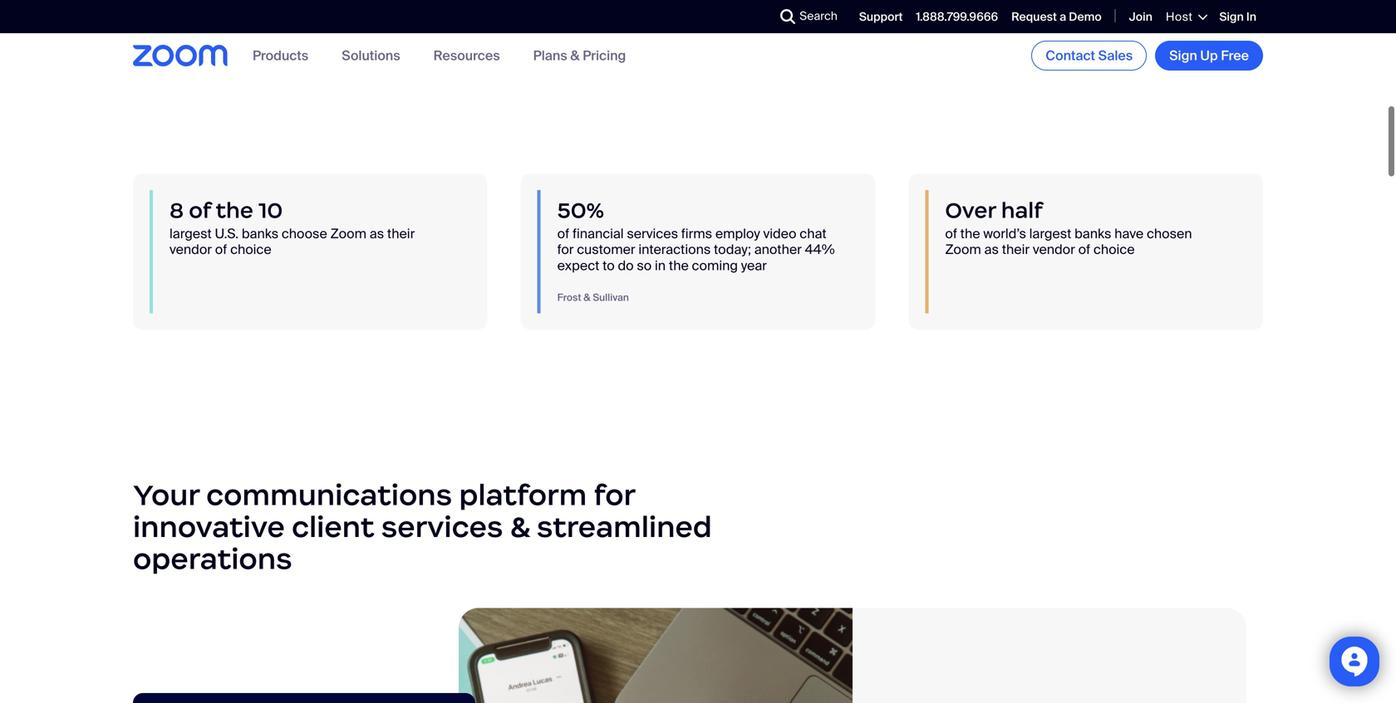 Task type: describe. For each thing, give the bounding box(es) containing it.
banks for 8 of the 10
[[242, 225, 278, 243]]

resources button
[[434, 47, 500, 64]]

interactions
[[639, 241, 711, 259]]

up
[[1200, 47, 1218, 64]]

tab list inside tabbed carousel element
[[133, 694, 475, 704]]

& inside your communications platform for innovative client services & streamlined operations
[[510, 509, 530, 546]]

for inside 50% of financial services firms employ video chat for customer interactions today; another 44% expect to do so in the coming year
[[557, 241, 574, 259]]

10
[[258, 197, 283, 224]]

search
[[800, 8, 838, 24]]

the inside over half of the world's largest banks have chosen zoom as their vendor of choice
[[960, 225, 980, 243]]

of inside 50% of financial services firms employ video chat for customer interactions today; another 44% expect to do so in the coming year
[[557, 225, 569, 243]]

contact sales
[[1046, 47, 1133, 64]]

demo
[[1069, 9, 1102, 25]]

frost & sullivan
[[557, 291, 629, 304]]

sign in link
[[1219, 9, 1257, 25]]

& for frost
[[584, 291, 591, 304]]

customer
[[577, 241, 635, 259]]

card label element
[[459, 609, 1247, 704]]

financial
[[573, 225, 624, 243]]

have
[[1115, 225, 1144, 243]]

1.888.799.9666
[[916, 9, 998, 25]]

in
[[1247, 9, 1257, 25]]

innovative
[[133, 509, 285, 546]]

u.s.
[[215, 225, 239, 243]]

plans & pricing link
[[533, 47, 626, 64]]

request
[[1012, 9, 1057, 25]]

& for plans
[[570, 47, 580, 64]]

a
[[1060, 9, 1066, 25]]

sign up free
[[1169, 47, 1249, 64]]

join
[[1129, 9, 1153, 25]]

sign in
[[1219, 9, 1257, 25]]

as inside over half of the world's largest banks have chosen zoom as their vendor of choice
[[984, 241, 999, 259]]

as inside '8 of the 10 largest u.s. banks choose zoom as their vendor of choice'
[[370, 225, 384, 243]]

vendor inside over half of the world's largest banks have chosen zoom as their vendor of choice
[[1033, 241, 1075, 259]]

largest inside over half of the world's largest banks have chosen zoom as their vendor of choice
[[1029, 225, 1072, 243]]

host button
[[1166, 9, 1206, 24]]

join link
[[1129, 9, 1153, 25]]

over
[[945, 197, 996, 224]]

choice inside '8 of the 10 largest u.s. banks choose zoom as their vendor of choice'
[[230, 241, 272, 259]]

year
[[741, 257, 767, 275]]

zoom inside '8 of the 10 largest u.s. banks choose zoom as their vendor of choice'
[[330, 225, 366, 243]]

sales
[[1098, 47, 1133, 64]]

chosen
[[1147, 225, 1192, 243]]

frost
[[557, 291, 581, 304]]

communications
[[206, 477, 452, 514]]

solutions
[[342, 47, 400, 64]]

contact sales link
[[1032, 41, 1147, 71]]

chat
[[800, 225, 827, 243]]

products button
[[253, 47, 308, 64]]

request a demo
[[1012, 9, 1102, 25]]



Task type: vqa. For each thing, say whether or not it's contained in the screenshot.
Request
yes



Task type: locate. For each thing, give the bounding box(es) containing it.
services inside 50% of financial services firms employ video chat for customer interactions today; another 44% expect to do so in the coming year
[[627, 225, 678, 243]]

products
[[253, 47, 308, 64]]

their inside '8 of the 10 largest u.s. banks choose zoom as their vendor of choice'
[[387, 225, 415, 243]]

0 vertical spatial the
[[216, 197, 253, 224]]

0 horizontal spatial the
[[216, 197, 253, 224]]

2 horizontal spatial &
[[584, 291, 591, 304]]

1 horizontal spatial banks
[[1075, 225, 1111, 243]]

the right in
[[669, 257, 689, 275]]

choice left the chosen
[[1094, 241, 1135, 259]]

today;
[[714, 241, 751, 259]]

employ
[[715, 225, 760, 243]]

0 horizontal spatial services
[[381, 509, 503, 546]]

1 horizontal spatial vendor
[[1033, 241, 1075, 259]]

banks left the have
[[1075, 225, 1111, 243]]

free
[[1221, 47, 1249, 64]]

over half of the world's largest banks have chosen zoom as their vendor of choice
[[945, 197, 1192, 259]]

person communicating over the phone image
[[459, 609, 853, 704]]

largest down the 8
[[170, 225, 212, 243]]

tabbed carousel element
[[133, 609, 1263, 704]]

services inside your communications platform for innovative client services & streamlined operations
[[381, 509, 503, 546]]

&
[[570, 47, 580, 64], [584, 291, 591, 304], [510, 509, 530, 546]]

request a demo link
[[1012, 9, 1102, 25]]

0 horizontal spatial for
[[557, 241, 574, 259]]

tab list
[[133, 694, 475, 704]]

1 / 5 group
[[459, 609, 1247, 704]]

choice
[[230, 241, 272, 259], [1094, 241, 1135, 259]]

largest
[[170, 225, 212, 243], [1029, 225, 1072, 243]]

1 vertical spatial the
[[960, 225, 980, 243]]

of
[[189, 197, 211, 224], [557, 225, 569, 243], [945, 225, 957, 243], [215, 241, 227, 259], [1078, 241, 1090, 259]]

banks down 10
[[242, 225, 278, 243]]

banks inside over half of the world's largest banks have chosen zoom as their vendor of choice
[[1075, 225, 1111, 243]]

0 horizontal spatial sign
[[1169, 47, 1197, 64]]

0 horizontal spatial &
[[510, 509, 530, 546]]

2 choice from the left
[[1094, 241, 1135, 259]]

vendor
[[170, 241, 212, 259], [1033, 241, 1075, 259]]

the inside '8 of the 10 largest u.s. banks choose zoom as their vendor of choice'
[[216, 197, 253, 224]]

as down over
[[984, 241, 999, 259]]

support
[[859, 9, 903, 25]]

1 horizontal spatial sign
[[1219, 9, 1244, 25]]

so
[[637, 257, 652, 275]]

platform
[[459, 477, 587, 514]]

to
[[603, 257, 615, 275]]

the up u.s.
[[216, 197, 253, 224]]

50%
[[557, 197, 604, 224]]

your communications platform for innovative client services & streamlined operations
[[133, 477, 712, 577]]

8 of the 10 largest u.s. banks choose zoom as their vendor of choice
[[170, 197, 415, 259]]

0 vertical spatial sign
[[1219, 9, 1244, 25]]

1 vendor from the left
[[170, 241, 212, 259]]

0 horizontal spatial zoom
[[330, 225, 366, 243]]

support link
[[859, 9, 903, 25]]

sign for sign in
[[1219, 9, 1244, 25]]

do
[[618, 257, 634, 275]]

0 vertical spatial services
[[627, 225, 678, 243]]

sign up free link
[[1155, 41, 1263, 71]]

1 horizontal spatial &
[[570, 47, 580, 64]]

zoom logo image
[[133, 45, 228, 66]]

0 horizontal spatial largest
[[170, 225, 212, 243]]

banks inside '8 of the 10 largest u.s. banks choose zoom as their vendor of choice'
[[242, 225, 278, 243]]

0 horizontal spatial choice
[[230, 241, 272, 259]]

sign left the up
[[1169, 47, 1197, 64]]

1 horizontal spatial for
[[594, 477, 635, 514]]

zoom right choose
[[330, 225, 366, 243]]

sign for sign up free
[[1169, 47, 1197, 64]]

host
[[1166, 9, 1193, 24]]

expect
[[557, 257, 600, 275]]

0 horizontal spatial their
[[387, 225, 415, 243]]

for
[[557, 241, 574, 259], [594, 477, 635, 514]]

1 horizontal spatial services
[[627, 225, 678, 243]]

zoom
[[330, 225, 366, 243], [945, 241, 981, 259]]

as
[[370, 225, 384, 243], [984, 241, 999, 259]]

largest inside '8 of the 10 largest u.s. banks choose zoom as their vendor of choice'
[[170, 225, 212, 243]]

2 vertical spatial &
[[510, 509, 530, 546]]

44%
[[805, 241, 835, 259]]

pricing
[[583, 47, 626, 64]]

services
[[627, 225, 678, 243], [381, 509, 503, 546]]

2 vendor from the left
[[1033, 241, 1075, 259]]

0 horizontal spatial as
[[370, 225, 384, 243]]

2 horizontal spatial the
[[960, 225, 980, 243]]

1 largest from the left
[[170, 225, 212, 243]]

1 horizontal spatial zoom
[[945, 241, 981, 259]]

operations
[[133, 541, 292, 577]]

the inside 50% of financial services firms employ video chat for customer interactions today; another 44% expect to do so in the coming year
[[669, 257, 689, 275]]

vendor inside '8 of the 10 largest u.s. banks choose zoom as their vendor of choice'
[[170, 241, 212, 259]]

for inside your communications platform for innovative client services & streamlined operations
[[594, 477, 635, 514]]

solutions button
[[342, 47, 400, 64]]

2 largest from the left
[[1029, 225, 1072, 243]]

zoom down over
[[945, 241, 981, 259]]

plans & pricing
[[533, 47, 626, 64]]

1 horizontal spatial choice
[[1094, 241, 1135, 259]]

their
[[387, 225, 415, 243], [1002, 241, 1030, 259]]

their inside over half of the world's largest banks have chosen zoom as their vendor of choice
[[1002, 241, 1030, 259]]

1 vertical spatial &
[[584, 291, 591, 304]]

your
[[133, 477, 199, 514]]

zoom inside over half of the world's largest banks have chosen zoom as their vendor of choice
[[945, 241, 981, 259]]

1 choice from the left
[[230, 241, 272, 259]]

banks
[[242, 225, 278, 243], [1075, 225, 1111, 243]]

2 vertical spatial the
[[669, 257, 689, 275]]

vendor left u.s.
[[170, 241, 212, 259]]

banks for over half
[[1075, 225, 1111, 243]]

vendor down "half"
[[1033, 241, 1075, 259]]

choose
[[282, 225, 327, 243]]

video
[[763, 225, 797, 243]]

0 vertical spatial for
[[557, 241, 574, 259]]

1 horizontal spatial largest
[[1029, 225, 1072, 243]]

largest down "half"
[[1029, 225, 1072, 243]]

firms
[[681, 225, 712, 243]]

resources
[[434, 47, 500, 64]]

2 banks from the left
[[1075, 225, 1111, 243]]

0 horizontal spatial vendor
[[170, 241, 212, 259]]

1 horizontal spatial the
[[669, 257, 689, 275]]

50% of financial services firms employ video chat for customer interactions today; another 44% expect to do so in the coming year
[[557, 197, 835, 275]]

choice down 10
[[230, 241, 272, 259]]

1 banks from the left
[[242, 225, 278, 243]]

plans
[[533, 47, 567, 64]]

1 vertical spatial for
[[594, 477, 635, 514]]

1 horizontal spatial their
[[1002, 241, 1030, 259]]

1 vertical spatial services
[[381, 509, 503, 546]]

streamlined
[[537, 509, 712, 546]]

0 vertical spatial &
[[570, 47, 580, 64]]

contact
[[1046, 47, 1095, 64]]

world's
[[983, 225, 1026, 243]]

choice inside over half of the world's largest banks have chosen zoom as their vendor of choice
[[1094, 241, 1135, 259]]

coming
[[692, 257, 738, 275]]

search image
[[780, 9, 795, 24]]

0 horizontal spatial banks
[[242, 225, 278, 243]]

1 horizontal spatial as
[[984, 241, 999, 259]]

the
[[216, 197, 253, 224], [960, 225, 980, 243], [669, 257, 689, 275]]

as right choose
[[370, 225, 384, 243]]

in
[[655, 257, 666, 275]]

search image
[[780, 9, 795, 24]]

sign left in
[[1219, 9, 1244, 25]]

1.888.799.9666 link
[[916, 9, 998, 25]]

1 vertical spatial sign
[[1169, 47, 1197, 64]]

the down over
[[960, 225, 980, 243]]

8
[[170, 197, 184, 224]]

sign
[[1219, 9, 1244, 25], [1169, 47, 1197, 64]]

half
[[1001, 197, 1043, 224]]

another
[[754, 241, 802, 259]]

client
[[292, 509, 374, 546]]

sullivan
[[593, 291, 629, 304]]



